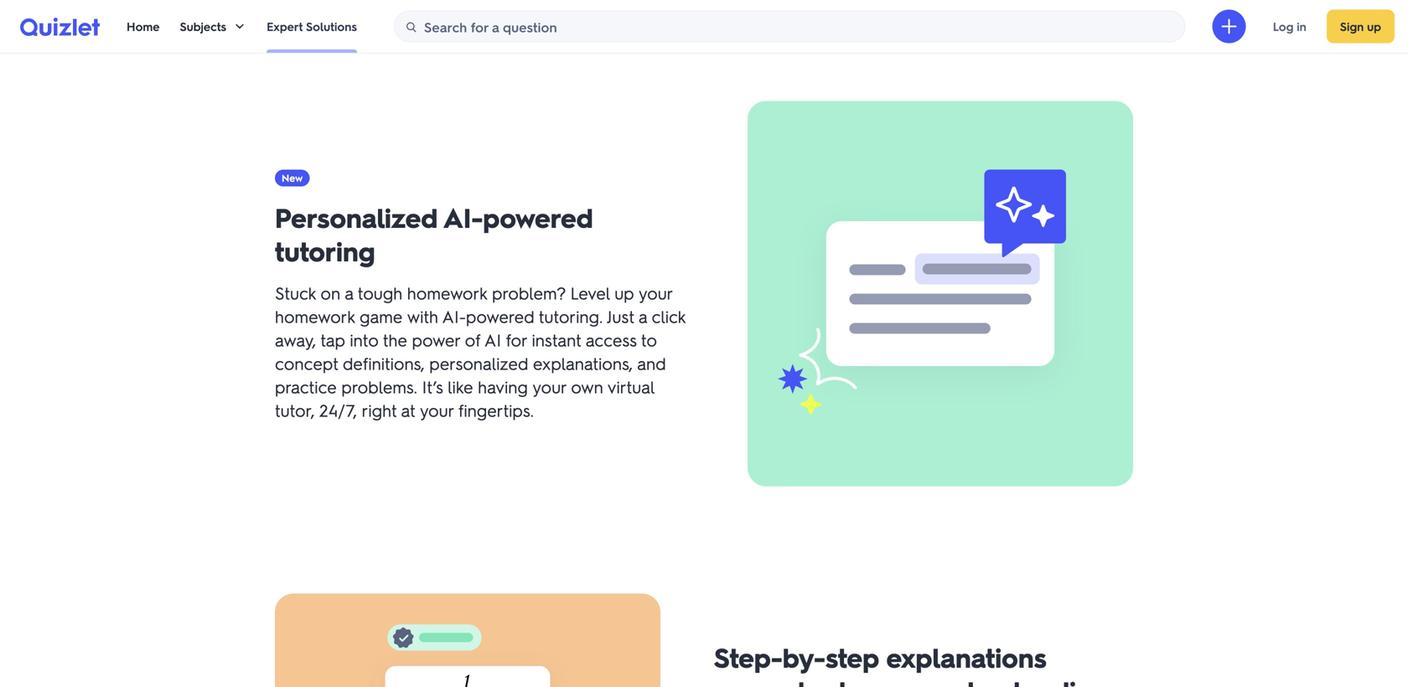 Task type: vqa. For each thing, say whether or not it's contained in the screenshot.
tap
yes



Task type: locate. For each thing, give the bounding box(es) containing it.
powered inside the stuck on a tough homework problem? level up your homework game with ai-powered tutoring. just a click away, tap into the power of ai for instant access to concept definitions, personalized explanations, and practice problems. it's like having your own virtual tutor, 24/7, right at your fingertips.
[[466, 306, 534, 327]]

home link
[[127, 0, 160, 53]]

expert solutions
[[267, 19, 357, 34]]

0 horizontal spatial homework
[[275, 306, 355, 327]]

by-
[[783, 640, 826, 675]]

1 horizontal spatial up
[[1367, 19, 1382, 34]]

0 vertical spatial homework
[[407, 282, 487, 304]]

0 vertical spatial powered
[[483, 200, 593, 235]]

a right "on"
[[345, 282, 353, 304]]

up right 'sign'
[[1367, 19, 1382, 34]]

0 horizontal spatial your
[[420, 399, 454, 421]]

instant
[[532, 329, 581, 351]]

of
[[465, 329, 481, 351]]

create image
[[1220, 16, 1240, 36]]

Search field
[[395, 11, 1185, 43]]

log
[[1273, 19, 1294, 34]]

24/7,
[[319, 399, 357, 421]]

concept
[[275, 353, 338, 374]]

expert
[[267, 19, 303, 34]]

powered up ai
[[466, 306, 534, 327]]

log in
[[1273, 19, 1307, 34]]

1 horizontal spatial a
[[639, 306, 647, 327]]

practice
[[275, 376, 337, 398]]

promote
[[714, 674, 822, 687]]

2 vertical spatial your
[[420, 399, 454, 421]]

explanations,
[[533, 353, 633, 374]]

1 horizontal spatial your
[[533, 376, 567, 398]]

step-by-step explanations promote deeper understanding
[[714, 640, 1109, 687]]

powered up problem?
[[483, 200, 593, 235]]

stuck
[[275, 282, 316, 304]]

homework
[[407, 282, 487, 304], [275, 306, 355, 327]]

1 horizontal spatial homework
[[407, 282, 487, 304]]

0 horizontal spatial up
[[615, 282, 634, 304]]

level
[[570, 282, 610, 304]]

0 vertical spatial a
[[345, 282, 353, 304]]

your
[[639, 282, 673, 304], [533, 376, 567, 398], [420, 399, 454, 421]]

0 vertical spatial up
[[1367, 19, 1382, 34]]

and
[[637, 353, 666, 374]]

up inside button
[[1367, 19, 1382, 34]]

step
[[826, 640, 879, 675]]

powered
[[483, 200, 593, 235], [466, 306, 534, 327]]

homework up "with" at the left top
[[407, 282, 487, 304]]

problems.
[[341, 376, 417, 398]]

0 vertical spatial your
[[639, 282, 673, 304]]

personalized ai-powered tutoring
[[275, 200, 593, 268]]

1 vertical spatial up
[[615, 282, 634, 304]]

up
[[1367, 19, 1382, 34], [615, 282, 634, 304]]

at
[[401, 399, 415, 421]]

quizlet image
[[20, 17, 100, 36], [20, 18, 100, 36]]

1 vertical spatial ai-
[[442, 306, 466, 327]]

virtual
[[608, 376, 654, 398]]

your up click
[[639, 282, 673, 304]]

just
[[607, 306, 634, 327]]

1 vertical spatial a
[[639, 306, 647, 327]]

1 vertical spatial homework
[[275, 306, 355, 327]]

a
[[345, 282, 353, 304], [639, 306, 647, 327]]

1 vertical spatial powered
[[466, 306, 534, 327]]

homework down "on"
[[275, 306, 355, 327]]

0 horizontal spatial a
[[345, 282, 353, 304]]

None search field
[[394, 10, 1186, 43]]

0 vertical spatial ai-
[[443, 200, 483, 235]]

step-
[[714, 640, 783, 675]]

up up just
[[615, 282, 634, 304]]

like
[[448, 376, 473, 398]]

powered inside personalized ai-powered tutoring
[[483, 200, 593, 235]]

having
[[478, 376, 528, 398]]

your left own
[[533, 376, 567, 398]]

problem?
[[492, 282, 566, 304]]

your down it's
[[420, 399, 454, 421]]

tutoring
[[275, 233, 375, 268]]

a right just
[[639, 306, 647, 327]]

ai-
[[443, 200, 483, 235], [442, 306, 466, 327]]

stuck on a tough homework problem? level up your homework game with ai-powered tutoring. just a click away, tap into the power of ai for instant access to concept definitions, personalized explanations, and practice problems. it's like having your own virtual tutor, 24/7, right at your fingertips.
[[275, 282, 686, 421]]



Task type: describe. For each thing, give the bounding box(es) containing it.
definitions,
[[343, 353, 425, 374]]

it's
[[422, 376, 443, 398]]

explanations
[[887, 640, 1046, 675]]

2 quizlet image from the top
[[20, 18, 100, 36]]

subjects
[[180, 19, 226, 34]]

for
[[506, 329, 527, 351]]

solutions
[[306, 19, 357, 34]]

new
[[282, 171, 303, 184]]

game
[[360, 306, 403, 327]]

tough
[[358, 282, 403, 304]]

right
[[362, 399, 397, 421]]

the
[[383, 329, 407, 351]]

in
[[1297, 19, 1307, 34]]

sign up
[[1340, 19, 1382, 34]]

deeper
[[829, 674, 919, 687]]

power
[[412, 329, 460, 351]]

with
[[407, 306, 438, 327]]

1 quizlet image from the top
[[20, 17, 100, 36]]

ai- inside the stuck on a tough homework problem? level up your homework game with ai-powered tutoring. just a click away, tap into the power of ai for instant access to concept definitions, personalized explanations, and practice problems. it's like having your own virtual tutor, 24/7, right at your fingertips.
[[442, 306, 466, 327]]

to
[[641, 329, 657, 351]]

1 vertical spatial your
[[533, 376, 567, 398]]

personalized
[[429, 353, 528, 374]]

2 horizontal spatial your
[[639, 282, 673, 304]]

understanding
[[926, 674, 1109, 687]]

on
[[321, 282, 340, 304]]

subjects button
[[180, 0, 247, 53]]

Search text field
[[424, 11, 1181, 43]]

up inside the stuck on a tough homework problem? level up your homework game with ai-powered tutoring. just a click away, tap into the power of ai for instant access to concept definitions, personalized explanations, and practice problems. it's like having your own virtual tutor, 24/7, right at your fingertips.
[[615, 282, 634, 304]]

click
[[652, 306, 686, 327]]

own
[[571, 376, 603, 398]]

ai
[[484, 329, 501, 351]]

fingertips.
[[458, 399, 534, 421]]

ai- inside personalized ai-powered tutoring
[[443, 200, 483, 235]]

caret down image
[[233, 20, 247, 33]]

access
[[586, 329, 637, 351]]

tutor,
[[275, 399, 315, 421]]

personalized
[[275, 200, 438, 235]]

into
[[350, 329, 379, 351]]

expert solutions link
[[267, 0, 357, 53]]

log in button
[[1260, 10, 1320, 43]]

sign
[[1340, 19, 1364, 34]]

home
[[127, 19, 160, 34]]

search image
[[405, 20, 418, 34]]

tutoring.
[[539, 306, 603, 327]]

away,
[[275, 329, 316, 351]]

sign up button
[[1327, 10, 1395, 43]]

tap
[[320, 329, 345, 351]]



